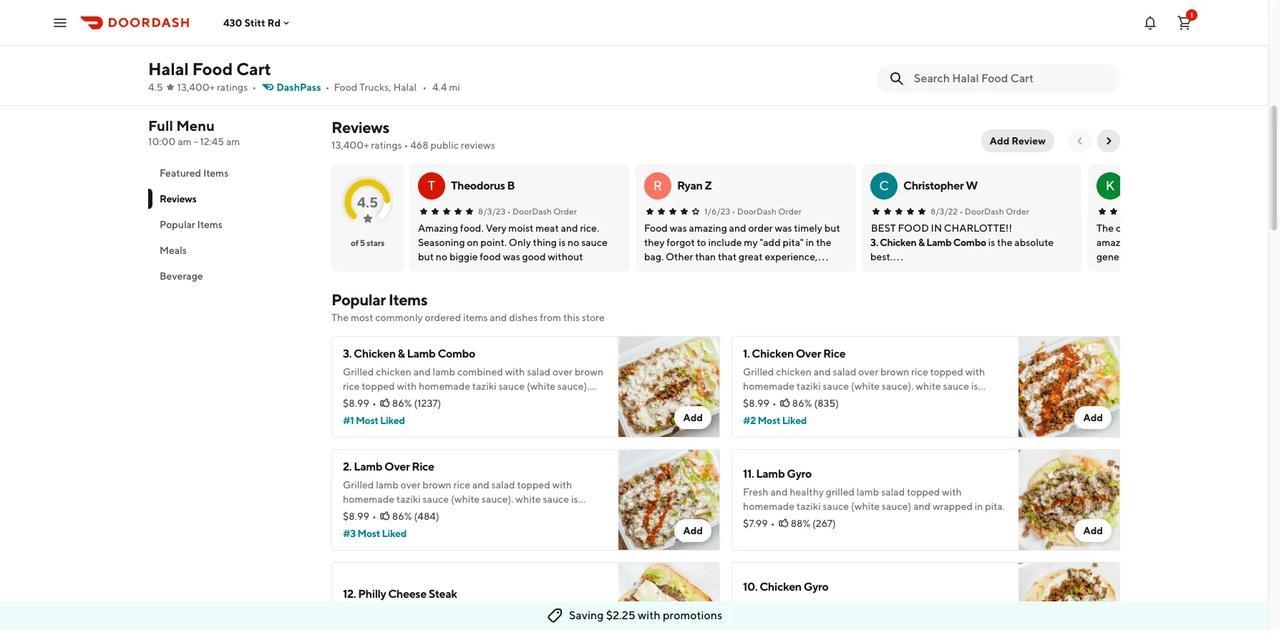 Task type: locate. For each thing, give the bounding box(es) containing it.
doordash down b on the left top of the page
[[513, 206, 552, 217]]

on right (1237)
[[450, 395, 462, 407]]

2 horizontal spatial hot
[[860, 410, 876, 421]]

2
[[558, 395, 563, 407], [894, 395, 899, 407], [493, 509, 499, 520]]

beverage
[[160, 271, 203, 282]]

0 horizontal spatial is
[[399, 395, 406, 407]]

combo down 8/3/22
[[954, 237, 987, 249]]

1 vertical spatial souffl?
[[454, 410, 485, 421]]

0 vertical spatial pita.
[[986, 501, 1006, 513]]

1 horizontal spatial is
[[572, 494, 578, 506]]

& down the commonly on the left of page
[[398, 347, 405, 361]]

1 inside 1. chicken over rice grilled chicken and salad over brown rice topped with homemade taziki sauce (white sauce). white sauce is provided on the side. comes with 2 soufflé cup of white sauce and 1 soufflé cup of hot sauce.
[[791, 410, 795, 421]]

86% (1237)
[[392, 398, 441, 410]]

pita. inside 10. chicken gyro fresh and healthy grilled chicken salad topped with homemade taziki sauce (white sauce) and wrapped in pita.
[[986, 615, 1006, 626]]

0 horizontal spatial over
[[401, 480, 421, 491]]

chicken inside button
[[880, 237, 917, 249]]

2 horizontal spatial comes
[[840, 395, 870, 407]]

add for 3. chicken & lamb combo
[[684, 413, 703, 424]]

0 horizontal spatial &
[[398, 347, 405, 361]]

chicken
[[880, 237, 917, 249], [354, 347, 396, 361], [752, 347, 794, 361], [760, 581, 802, 594]]

fresh
[[743, 487, 769, 498], [743, 600, 769, 612]]

of
[[351, 238, 359, 249], [954, 395, 963, 407], [362, 410, 371, 421], [506, 410, 515, 421], [849, 410, 858, 421], [558, 509, 567, 520], [453, 523, 463, 534]]

souffl�
[[501, 509, 537, 520], [396, 523, 432, 534]]

• up #2 most liked
[[773, 398, 777, 410]]

$8.99 • up "#3"
[[343, 511, 377, 523]]

popular items button
[[148, 212, 314, 238]]

soufflé
[[901, 395, 932, 407], [797, 410, 828, 421]]

brown
[[575, 367, 604, 378], [881, 367, 910, 378], [423, 480, 452, 491]]

grilled inside 2. lamb over rice grilled lamb over brown rice and salad topped with homemade taziki sauce (white sauce). white sauce is provided on the side. comes with 2 souffl� cup of white sauce and 1 souffl� cup of hot sauce.
[[343, 480, 374, 491]]

add button
[[675, 407, 712, 430], [1075, 407, 1112, 430], [675, 520, 712, 543], [1075, 520, 1112, 543]]

2 doordash from the left
[[738, 206, 777, 217]]

side. inside 1. chicken over rice grilled chicken and salad over brown rice topped with homemade taziki sauce (white sauce). white sauce is provided on the side. comes with 2 soufflé cup of white sauce and 1 soufflé cup of hot sauce.
[[817, 395, 838, 407]]

most right #2
[[758, 415, 781, 427]]

1 vertical spatial reviews
[[160, 193, 197, 205]]

chicken right 1.
[[752, 347, 794, 361]]

(white
[[527, 381, 556, 392], [852, 381, 880, 392], [451, 494, 480, 506], [852, 501, 880, 513], [852, 615, 880, 626]]

items up the commonly on the left of page
[[389, 291, 428, 309]]

0 horizontal spatial over
[[385, 461, 410, 474]]

• doordash order for c
[[960, 206, 1030, 217]]

1 horizontal spatial side.
[[481, 395, 502, 407]]

most for 1.
[[758, 415, 781, 427]]

hot inside 2. lamb over rice grilled lamb over brown rice and salad topped with homemade taziki sauce (white sauce). white sauce is provided on the side. comes with 2 souffl� cup of white sauce and 1 souffl� cup of hot sauce.
[[465, 523, 480, 534]]

combo inside button
[[954, 237, 987, 249]]

hot inside 1. chicken over rice grilled chicken and salad over brown rice topped with homemade taziki sauce (white sauce). white sauce is provided on the side. comes with 2 soufflé cup of white sauce and 1 soufflé cup of hot sauce.
[[860, 410, 876, 421]]

1 horizontal spatial reviews
[[332, 118, 389, 137]]

gyro for lamb
[[787, 468, 812, 481]]

chicken down c
[[880, 237, 917, 249]]

$8.99 • up "#1"
[[343, 398, 377, 410]]

86% left (484)
[[392, 511, 412, 523]]

1 vertical spatial ratings
[[371, 140, 402, 151]]

2 horizontal spatial rice
[[912, 367, 929, 378]]

items inside popular items the most commonly ordered items and dishes from this store
[[389, 291, 428, 309]]

chicken
[[376, 367, 412, 378], [777, 367, 812, 378], [857, 600, 893, 612]]

rice inside 2. lamb over rice grilled lamb over brown rice and salad topped with homemade taziki sauce (white sauce). white sauce is provided on the side. comes with 2 souffl� cup of white sauce and 1 souffl� cup of hot sauce.
[[412, 461, 435, 474]]

2 horizontal spatial on
[[786, 395, 798, 407]]

taziki inside 2. lamb over rice grilled lamb over brown rice and salad topped with homemade taziki sauce (white sauce). white sauce is provided on the side. comes with 2 souffl� cup of white sauce and 1 souffl� cup of hot sauce.
[[397, 494, 421, 506]]

on inside 2. lamb over rice grilled lamb over brown rice and salad topped with homemade taziki sauce (white sauce). white sauce is provided on the side. comes with 2 souffl� cup of white sauce and 1 souffl� cup of hot sauce.
[[386, 509, 398, 520]]

gyro for chicken
[[804, 581, 829, 594]]

0 horizontal spatial am
[[178, 136, 192, 148]]

fresh inside 11. lamb gyro fresh and healthy grilled lamb salad topped with homemade taziki sauce (white sauce) and wrapped in pita.
[[743, 487, 769, 498]]

ratings down cart
[[217, 82, 248, 93]]

homemade up #2 most liked
[[743, 381, 795, 392]]

1 horizontal spatial chicken
[[777, 367, 812, 378]]

hot
[[517, 410, 533, 421], [860, 410, 876, 421], [465, 523, 480, 534]]

• up the "#1 most liked"
[[372, 398, 377, 410]]

0 vertical spatial ratings
[[217, 82, 248, 93]]

fresh down the 11.
[[743, 487, 769, 498]]

0 horizontal spatial on
[[386, 509, 398, 520]]

$7.99
[[900, 65, 925, 77], [1013, 65, 1038, 77], [743, 519, 768, 530]]

• right 8/3/22
[[960, 206, 964, 217]]

lamb down ordered
[[407, 347, 436, 361]]

reviews down trucks,
[[332, 118, 389, 137]]

b
[[507, 179, 515, 193]]

2 horizontal spatial chicken
[[857, 600, 893, 612]]

lamb inside 2. lamb over rice grilled lamb over brown rice and salad topped with homemade taziki sauce (white sauce). white sauce is provided on the side. comes with 2 souffl� cup of white sauce and 1 souffl� cup of hot sauce.
[[354, 461, 383, 474]]

1 in from the top
[[975, 501, 984, 513]]

&
[[919, 237, 925, 249], [398, 347, 405, 361]]

healthy inside 10. chicken gyro fresh and healthy grilled chicken salad topped with homemade taziki sauce (white sauce) and wrapped in pita.
[[790, 600, 824, 612]]

chicken for 3. chicken & lamb combo
[[880, 237, 917, 249]]

$8.99 for 2. lamb over rice
[[343, 511, 370, 523]]

2 horizontal spatial 2
[[894, 395, 899, 407]]

0 vertical spatial is
[[972, 381, 979, 392]]

3. chicken & lamb combo grilled chicken and lamb combined with salad over brown rice topped with homemade taziki sauce (white sauce). white sauce is provided on the side. comes with 2 souffl? cup of white sauce and 1 souffl? cup of hot sauce.
[[343, 347, 604, 421]]

3. for 3. chicken & lamb combo grilled chicken and lamb combined with salad over brown rice topped with homemade taziki sauce (white sauce). white sauce is provided on the side. comes with 2 souffl? cup of white sauce and 1 souffl? cup of hot sauce.
[[343, 347, 352, 361]]

provided inside 2. lamb over rice grilled lamb over brown rice and salad topped with homemade taziki sauce (white sauce). white sauce is provided on the side. comes with 2 souffl� cup of white sauce and 1 souffl� cup of hot sauce.
[[343, 509, 384, 520]]

2 $7.99 button from the left
[[1011, 0, 1124, 87]]

reviews link
[[332, 118, 389, 137]]

add button for 1. chicken over rice
[[1075, 407, 1112, 430]]

0 horizontal spatial reviews
[[160, 193, 197, 205]]

grilled down "2." at the left
[[343, 480, 374, 491]]

is for 1. chicken over rice
[[972, 381, 979, 392]]

1 horizontal spatial the
[[464, 395, 479, 407]]

healthy for chicken
[[790, 600, 824, 612]]

86% left (1237)
[[392, 398, 412, 410]]

13,400+
[[177, 82, 215, 93], [332, 140, 369, 151]]

(white inside 11. lamb gyro fresh and healthy grilled lamb salad topped with homemade taziki sauce (white sauce) and wrapped in pita.
[[852, 501, 880, 513]]

& for 3. chicken & lamb combo grilled chicken and lamb combined with salad over brown rice topped with homemade taziki sauce (white sauce). white sauce is provided on the side. comes with 2 souffl? cup of white sauce and 1 souffl? cup of hot sauce.
[[398, 347, 405, 361]]

0 horizontal spatial • doordash order
[[507, 206, 577, 217]]

2 horizontal spatial side.
[[817, 395, 838, 407]]

next image
[[1104, 135, 1115, 147]]

• doordash order for t
[[507, 206, 577, 217]]

combo up combined
[[438, 347, 476, 361]]

in for lamb
[[975, 501, 984, 513]]

comes inside 1. chicken over rice grilled chicken and salad over brown rice topped with homemade taziki sauce (white sauce). white sauce is provided on the side. comes with 2 soufflé cup of white sauce and 1 soufflé cup of hot sauce.
[[840, 395, 870, 407]]

dashpass
[[277, 82, 321, 93]]

the for 2. lamb over rice
[[400, 509, 415, 520]]

lamb
[[433, 367, 456, 378], [376, 480, 399, 491], [857, 487, 880, 498]]

1 items, open order cart image
[[1177, 14, 1194, 31]]

items down "12:45"
[[203, 168, 229, 179]]

2 vertical spatial rice
[[454, 480, 471, 491]]

side. for 2. lamb over rice
[[417, 509, 438, 520]]

popular
[[160, 219, 195, 231], [332, 291, 386, 309]]

sauce. for 1. chicken over rice
[[878, 410, 906, 421]]

0 vertical spatial grilled
[[826, 487, 855, 498]]

popular inside popular items button
[[160, 219, 195, 231]]

0 vertical spatial soufflé
[[901, 395, 932, 407]]

the for 1. chicken over rice
[[800, 395, 815, 407]]

$8.99 up #2
[[743, 398, 770, 410]]

1 wrapped from the top
[[933, 501, 973, 513]]

grilled inside 11. lamb gyro fresh and healthy grilled lamb salad topped with homemade taziki sauce (white sauce) and wrapped in pita.
[[826, 487, 855, 498]]

0 vertical spatial items
[[203, 168, 229, 179]]

lamb inside 3. chicken & lamb combo grilled chicken and lamb combined with salad over brown rice topped with homemade taziki sauce (white sauce). white sauce is provided on the side. comes with 2 souffl? cup of white sauce and 1 souffl? cup of hot sauce.
[[433, 367, 456, 378]]

lamb inside the '3. chicken & lamb combo' button
[[927, 237, 952, 249]]

chicken inside 10. chicken gyro fresh and healthy grilled chicken salad topped with homemade taziki sauce (white sauce) and wrapped in pita.
[[760, 581, 802, 594]]

grilled for chicken
[[826, 600, 855, 612]]

chicken inside 1. chicken over rice grilled chicken and salad over brown rice topped with homemade taziki sauce (white sauce). white sauce is provided on the side. comes with 2 soufflé cup of white sauce and 1 soufflé cup of hot sauce.
[[752, 347, 794, 361]]

86% (835)
[[793, 398, 840, 410]]

$8.99 up "#1"
[[343, 398, 370, 410]]

1 horizontal spatial comes
[[504, 395, 534, 407]]

88%
[[791, 519, 811, 530]]

1 sauce) from the top
[[882, 501, 912, 513]]

1 vertical spatial sauce)
[[882, 615, 912, 626]]

2 horizontal spatial order
[[1006, 206, 1030, 217]]

provided for 2. lamb over rice
[[343, 509, 384, 520]]

0 vertical spatial reviews
[[332, 118, 389, 137]]

liked for 3.
[[380, 415, 405, 427]]

86% left (835)
[[793, 398, 813, 410]]

gyro up 88%
[[787, 468, 812, 481]]

popular up most
[[332, 291, 386, 309]]

1 vertical spatial fresh
[[743, 600, 769, 612]]

r
[[654, 178, 663, 193]]

provided for 1. chicken over rice
[[743, 395, 784, 407]]

1
[[1191, 10, 1194, 19], [448, 410, 452, 421], [791, 410, 795, 421], [391, 523, 394, 534]]

menu
[[176, 117, 215, 134]]

2 sauce) from the top
[[882, 615, 912, 626]]

sauce) inside 10. chicken gyro fresh and healthy grilled chicken salad topped with homemade taziki sauce (white sauce) and wrapped in pita.
[[882, 615, 912, 626]]

most right "#3"
[[358, 529, 380, 540]]

trucks,
[[360, 82, 392, 93]]

12:45
[[200, 136, 224, 148]]

brown inside 3. chicken & lamb combo grilled chicken and lamb combined with salad over brown rice topped with homemade taziki sauce (white sauce). white sauce is provided on the side. comes with 2 souffl? cup of white sauce and 1 souffl? cup of hot sauce.
[[575, 367, 604, 378]]

0 horizontal spatial rice
[[412, 461, 435, 474]]

86% for 2. lamb over rice
[[392, 511, 412, 523]]

sauce). for 1. chicken over rice
[[882, 381, 914, 392]]

4.5 up the of 5 stars
[[357, 194, 378, 210]]

comes for 2. lamb over rice
[[440, 509, 469, 520]]

food
[[192, 59, 233, 79], [334, 82, 358, 93]]

on
[[450, 395, 462, 407], [786, 395, 798, 407], [386, 509, 398, 520]]

sauce). inside 1. chicken over rice grilled chicken and salad over brown rice topped with homemade taziki sauce (white sauce). white sauce is provided on the side. comes with 2 soufflé cup of white sauce and 1 soufflé cup of hot sauce.
[[882, 381, 914, 392]]

side. inside 3. chicken & lamb combo grilled chicken and lamb combined with salad over brown rice topped with homemade taziki sauce (white sauce). white sauce is provided on the side. comes with 2 souffl? cup of white sauce and 1 souffl? cup of hot sauce.
[[481, 395, 502, 407]]

2 am from the left
[[226, 136, 240, 148]]

1 horizontal spatial doordash
[[738, 206, 777, 217]]

provided
[[408, 395, 448, 407], [743, 395, 784, 407], [343, 509, 384, 520]]

1 horizontal spatial souffl�
[[501, 509, 537, 520]]

2 wrapped from the top
[[933, 615, 973, 626]]

most right "#1"
[[356, 415, 379, 427]]

promotions
[[663, 610, 723, 623]]

on inside 1. chicken over rice grilled chicken and salad over brown rice topped with homemade taziki sauce (white sauce). white sauce is provided on the side. comes with 2 soufflé cup of white sauce and 1 soufflé cup of hot sauce.
[[786, 395, 798, 407]]

open menu image
[[52, 14, 69, 31]]

cart
[[236, 59, 271, 79]]

rd
[[268, 17, 281, 28]]

theodorus
[[451, 179, 505, 193]]

0 horizontal spatial the
[[400, 509, 415, 520]]

grilled inside 10. chicken gyro fresh and healthy grilled chicken salad topped with homemade taziki sauce (white sauce) and wrapped in pita.
[[826, 600, 855, 612]]

food up 13,400+ ratings •
[[192, 59, 233, 79]]

souffl?
[[565, 395, 596, 407], [454, 410, 485, 421]]

2 pita. from the top
[[986, 615, 1006, 626]]

1 horizontal spatial ratings
[[371, 140, 402, 151]]

grilled for 2. lamb over rice
[[343, 480, 374, 491]]

items
[[203, 168, 229, 179], [197, 219, 223, 231], [389, 291, 428, 309]]

1 left (835)
[[791, 410, 795, 421]]

gyro down 88% (267)
[[804, 581, 829, 594]]

comes inside 2. lamb over rice grilled lamb over brown rice and salad topped with homemade taziki sauce (white sauce). white sauce is provided on the side. comes with 2 souffl� cup of white sauce and 1 souffl� cup of hot sauce.
[[440, 509, 469, 520]]

• doordash order down w
[[960, 206, 1030, 217]]

1 horizontal spatial halal
[[394, 82, 417, 93]]

1 horizontal spatial 3.
[[871, 237, 879, 249]]

salad inside 3. chicken & lamb combo grilled chicken and lamb combined with salad over brown rice topped with homemade taziki sauce (white sauce). white sauce is provided on the side. comes with 2 souffl? cup of white sauce and 1 souffl? cup of hot sauce.
[[527, 367, 551, 378]]

rice up (484)
[[412, 461, 435, 474]]

1 vertical spatial over
[[385, 461, 410, 474]]

2 horizontal spatial sauce.
[[878, 410, 906, 421]]

1 vertical spatial is
[[399, 395, 406, 407]]

• left 4.4
[[423, 82, 427, 93]]

fresh for 10.
[[743, 600, 769, 612]]

homemade up #3 most liked
[[343, 494, 395, 506]]

86%
[[392, 398, 412, 410], [793, 398, 813, 410], [392, 511, 412, 523]]

in
[[975, 501, 984, 513], [975, 615, 984, 626]]

with inside 10. chicken gyro fresh and healthy grilled chicken salad topped with homemade taziki sauce (white sauce) and wrapped in pita.
[[956, 600, 975, 612]]

combo inside 3. chicken & lamb combo grilled chicken and lamb combined with salad over brown rice topped with homemade taziki sauce (white sauce). white sauce is provided on the side. comes with 2 souffl? cup of white sauce and 1 souffl? cup of hot sauce.
[[438, 347, 476, 361]]

$8.99 for 3. chicken & lamb combo
[[343, 398, 370, 410]]

homemade down 10.
[[743, 615, 795, 626]]

grilled
[[826, 487, 855, 498], [826, 600, 855, 612]]

doordash
[[513, 206, 552, 217], [738, 206, 777, 217], [965, 206, 1005, 217]]

0 horizontal spatial 13,400+
[[177, 82, 215, 93]]

sauce). inside 2. lamb over rice grilled lamb over brown rice and salad topped with homemade taziki sauce (white sauce). white sauce is provided on the side. comes with 2 souffl� cup of white sauce and 1 souffl� cup of hot sauce.
[[482, 494, 514, 506]]

2 vertical spatial is
[[572, 494, 578, 506]]

over inside 3. chicken & lamb combo grilled chicken and lamb combined with salad over brown rice topped with homemade taziki sauce (white sauce). white sauce is provided on the side. comes with 2 souffl? cup of white sauce and 1 souffl? cup of hot sauce.
[[553, 367, 573, 378]]

0 horizontal spatial side.
[[417, 509, 438, 520]]

popular for popular items the most commonly ordered items and dishes from this store
[[332, 291, 386, 309]]

chicken for 3. chicken & lamb combo grilled chicken and lamb combined with salad over brown rice topped with homemade taziki sauce (white sauce). white sauce is provided on the side. comes with 2 souffl? cup of white sauce and 1 souffl? cup of hot sauce.
[[354, 347, 396, 361]]

is inside 2. lamb over rice grilled lamb over brown rice and salad topped with homemade taziki sauce (white sauce). white sauce is provided on the side. comes with 2 souffl� cup of white sauce and 1 souffl� cup of hot sauce.
[[572, 494, 578, 506]]

over right "2." at the left
[[385, 461, 410, 474]]

2 vertical spatial items
[[389, 291, 428, 309]]

gyro
[[787, 468, 812, 481], [804, 581, 829, 594]]

1 left (484)
[[391, 523, 394, 534]]

1 vertical spatial 3.
[[343, 347, 352, 361]]

cup
[[934, 395, 952, 407], [343, 410, 360, 421], [487, 410, 504, 421], [830, 410, 847, 421], [539, 509, 556, 520], [434, 523, 451, 534]]

chicken right 10.
[[760, 581, 802, 594]]

1 doordash from the left
[[513, 206, 552, 217]]

4.5
[[148, 82, 163, 93], [357, 194, 378, 210]]

1 healthy from the top
[[790, 487, 824, 498]]

$8.99 for 1. chicken over rice
[[743, 398, 770, 410]]

lamb right the 11.
[[757, 468, 785, 481]]

the inside 2. lamb over rice grilled lamb over brown rice and salad topped with homemade taziki sauce (white sauce). white sauce is provided on the side. comes with 2 souffl� cup of white sauce and 1 souffl� cup of hot sauce.
[[400, 509, 415, 520]]

& inside button
[[919, 237, 925, 249]]

sauce. inside 2. lamb over rice grilled lamb over brown rice and salad topped with homemade taziki sauce (white sauce). white sauce is provided on the side. comes with 2 souffl� cup of white sauce and 1 souffl� cup of hot sauce.
[[482, 523, 511, 534]]

• doordash order right 1/6/23
[[732, 206, 802, 217]]

1 grilled from the top
[[826, 487, 855, 498]]

chicken inside 3. chicken & lamb combo grilled chicken and lamb combined with salad over brown rice topped with homemade taziki sauce (white sauce). white sauce is provided on the side. comes with 2 souffl? cup of white sauce and 1 souffl? cup of hot sauce.
[[354, 347, 396, 361]]

chicken inside 10. chicken gyro fresh and healthy grilled chicken salad topped with homemade taziki sauce (white sauce) and wrapped in pita.
[[857, 600, 893, 612]]

halal right trucks,
[[394, 82, 417, 93]]

0 vertical spatial 4.5
[[148, 82, 163, 93]]

1 vertical spatial 4.5
[[357, 194, 378, 210]]

(484)
[[414, 511, 440, 523]]

(white inside 2. lamb over rice grilled lamb over brown rice and salad topped with homemade taziki sauce (white sauce). white sauce is provided on the side. comes with 2 souffl� cup of white sauce and 1 souffl� cup of hot sauce.
[[451, 494, 480, 506]]

in inside 10. chicken gyro fresh and healthy grilled chicken salad topped with homemade taziki sauce (white sauce) and wrapped in pita.
[[975, 615, 984, 626]]

salad inside 2. lamb over rice grilled lamb over brown rice and salad topped with homemade taziki sauce (white sauce). white sauce is provided on the side. comes with 2 souffl� cup of white sauce and 1 souffl� cup of hot sauce.
[[492, 480, 515, 491]]

salad inside 10. chicken gyro fresh and healthy grilled chicken salad topped with homemade taziki sauce (white sauce) and wrapped in pita.
[[895, 600, 918, 612]]

#3 most liked
[[343, 529, 407, 540]]

add review button
[[982, 130, 1055, 153]]

items up meals button on the left top
[[197, 219, 223, 231]]

0 vertical spatial wrapped
[[933, 501, 973, 513]]

3 doordash from the left
[[965, 206, 1005, 217]]

13,400+ ratings •
[[177, 82, 257, 93]]

2 healthy from the top
[[790, 600, 824, 612]]

over up '86% (835)'
[[796, 347, 822, 361]]

chicken down most
[[354, 347, 396, 361]]

1 horizontal spatial 13,400+
[[332, 140, 369, 151]]

previous image
[[1075, 135, 1087, 147]]

white
[[916, 381, 942, 392], [343, 395, 368, 407], [965, 395, 990, 407], [373, 410, 399, 421], [516, 494, 541, 506], [569, 509, 594, 520]]

salad
[[527, 367, 551, 378], [833, 367, 857, 378], [492, 480, 515, 491], [882, 487, 905, 498], [895, 600, 918, 612]]

provided inside 1. chicken over rice grilled chicken and salad over brown rice topped with homemade taziki sauce (white sauce). white sauce is provided on the side. comes with 2 soufflé cup of white sauce and 1 soufflé cup of hot sauce.
[[743, 395, 784, 407]]

10. chicken gyro image
[[1019, 563, 1121, 631]]

2 for 1. chicken over rice
[[894, 395, 899, 407]]

over inside 1. chicken over rice grilled chicken and salad over brown rice topped with homemade taziki sauce (white sauce). white sauce is provided on the side. comes with 2 soufflé cup of white sauce and 1 soufflé cup of hot sauce.
[[859, 367, 879, 378]]

grilled up "#1"
[[343, 367, 374, 378]]

lamb inside 11. lamb gyro fresh and healthy grilled lamb salad topped with homemade taziki sauce (white sauce) and wrapped in pita.
[[857, 487, 880, 498]]

sauce)
[[882, 501, 912, 513], [882, 615, 912, 626]]

add inside 'add review' 'button'
[[990, 135, 1010, 147]]

0 horizontal spatial halal
[[148, 59, 189, 79]]

on for 2. lamb over rice
[[386, 509, 398, 520]]

the inside 1. chicken over rice grilled chicken and salad over brown rice topped with homemade taziki sauce (white sauce). white sauce is provided on the side. comes with 2 soufflé cup of white sauce and 1 soufflé cup of hot sauce.
[[800, 395, 815, 407]]

wrapped
[[933, 501, 973, 513], [933, 615, 973, 626]]

gyro inside 10. chicken gyro fresh and healthy grilled chicken salad topped with homemade taziki sauce (white sauce) and wrapped in pita.
[[804, 581, 829, 594]]

chicken inside 3. chicken & lamb combo grilled chicken and lamb combined with salad over brown rice topped with homemade taziki sauce (white sauce). white sauce is provided on the side. comes with 2 souffl? cup of white sauce and 1 souffl? cup of hot sauce.
[[376, 367, 412, 378]]

0 vertical spatial souffl�
[[501, 509, 537, 520]]

& inside 3. chicken & lamb combo grilled chicken and lamb combined with salad over brown rice topped with homemade taziki sauce (white sauce). white sauce is provided on the side. comes with 2 souffl? cup of white sauce and 1 souffl? cup of hot sauce.
[[398, 347, 405, 361]]

0 vertical spatial 3.
[[871, 237, 879, 249]]

3. for 3. chicken & lamb combo
[[871, 237, 879, 249]]

0 vertical spatial popular
[[160, 219, 195, 231]]

1 order from the left
[[554, 206, 577, 217]]

(white inside 10. chicken gyro fresh and healthy grilled chicken salad topped with homemade taziki sauce (white sauce) and wrapped in pita.
[[852, 615, 880, 626]]

0 horizontal spatial ratings
[[217, 82, 248, 93]]

halal up 13,400+ ratings •
[[148, 59, 189, 79]]

2 in from the top
[[975, 615, 984, 626]]

2 horizontal spatial doordash
[[965, 206, 1005, 217]]

3.
[[871, 237, 879, 249], [343, 347, 352, 361]]

add for 11. lamb gyro
[[1084, 526, 1104, 537]]

0 horizontal spatial brown
[[423, 480, 452, 491]]

1 horizontal spatial over
[[796, 347, 822, 361]]

1 horizontal spatial am
[[226, 136, 240, 148]]

• left 468
[[404, 140, 409, 151]]

1 $7.99 button from the left
[[897, 0, 1011, 87]]

2 horizontal spatial sauce).
[[882, 381, 914, 392]]

the down combined
[[464, 395, 479, 407]]

3 • doordash order from the left
[[960, 206, 1030, 217]]

$8.99
[[334, 81, 361, 92], [343, 398, 370, 410], [743, 398, 770, 410], [343, 511, 370, 523]]

0 horizontal spatial 4.5
[[148, 82, 163, 93]]

on up #2 most liked
[[786, 395, 798, 407]]

1 horizontal spatial souffl?
[[565, 395, 596, 407]]

sauce). inside 3. chicken & lamb combo grilled chicken and lamb combined with salad over brown rice topped with homemade taziki sauce (white sauce). white sauce is provided on the side. comes with 2 souffl? cup of white sauce and 1 souffl? cup of hot sauce.
[[558, 381, 590, 392]]

3. chicken & lamb combo button
[[871, 236, 987, 250]]

liked down '86% (835)'
[[783, 415, 807, 427]]

& down christopher
[[919, 237, 925, 249]]

lamb right "2." at the left
[[354, 461, 383, 474]]

is for 2. lamb over rice
[[572, 494, 578, 506]]

chicken for 10. chicken gyro fresh and healthy grilled chicken salad topped with homemade taziki sauce (white sauce) and wrapped in pita.
[[760, 581, 802, 594]]

0 horizontal spatial comes
[[440, 509, 469, 520]]

liked
[[380, 415, 405, 427], [783, 415, 807, 427], [382, 529, 407, 540]]

1 right (1237)
[[448, 410, 452, 421]]

1 right notification bell icon
[[1191, 10, 1194, 19]]

hot inside 3. chicken & lamb combo grilled chicken and lamb combined with salad over brown rice topped with homemade taziki sauce (white sauce). white sauce is provided on the side. comes with 2 souffl? cup of white sauce and 1 souffl? cup of hot sauce.
[[517, 410, 533, 421]]

over inside 1. chicken over rice grilled chicken and salad over brown rice topped with homemade taziki sauce (white sauce). white sauce is provided on the side. comes with 2 soufflé cup of white sauce and 1 soufflé cup of hot sauce.
[[796, 347, 822, 361]]

• doordash order down b on the left top of the page
[[507, 206, 577, 217]]

rice for 2. lamb over rice
[[412, 461, 435, 474]]

11. lamb gyro fresh and healthy grilled lamb salad topped with homemade taziki sauce (white sauce) and wrapped in pita.
[[743, 468, 1006, 513]]

over
[[553, 367, 573, 378], [859, 367, 879, 378], [401, 480, 421, 491]]

• doordash order for r
[[732, 206, 802, 217]]

ratings
[[217, 82, 248, 93], [371, 140, 402, 151]]

grilled down 1.
[[743, 367, 775, 378]]

pita.
[[986, 501, 1006, 513], [986, 615, 1006, 626]]

1 horizontal spatial 2
[[558, 395, 563, 407]]

doordash for t
[[513, 206, 552, 217]]

0 horizontal spatial hot
[[465, 523, 480, 534]]

4.5 up full
[[148, 82, 163, 93]]

homemade up $7.99 •
[[743, 501, 795, 513]]

1 pita. from the top
[[986, 501, 1006, 513]]

side. for 1. chicken over rice
[[817, 395, 838, 407]]

0 horizontal spatial combo
[[438, 347, 476, 361]]

grilled
[[343, 367, 374, 378], [743, 367, 775, 378], [343, 480, 374, 491]]

2 inside 2. lamb over rice grilled lamb over brown rice and salad topped with homemade taziki sauce (white sauce). white sauce is provided on the side. comes with 2 souffl� cup of white sauce and 1 souffl� cup of hot sauce.
[[493, 509, 499, 520]]

side. inside 2. lamb over rice grilled lamb over brown rice and salad topped with homemade taziki sauce (white sauce). white sauce is provided on the side. comes with 2 souffl� cup of white sauce and 1 souffl� cup of hot sauce.
[[417, 509, 438, 520]]

items
[[463, 312, 488, 324]]

brown inside 2. lamb over rice grilled lamb over brown rice and salad topped with homemade taziki sauce (white sauce). white sauce is provided on the side. comes with 2 souffl� cup of white sauce and 1 souffl� cup of hot sauce.
[[423, 480, 452, 491]]

12. philly cheese steak image
[[619, 563, 721, 631]]

2 grilled from the top
[[826, 600, 855, 612]]

pita. inside 11. lamb gyro fresh and healthy grilled lamb salad topped with homemade taziki sauce (white sauce) and wrapped in pita.
[[986, 501, 1006, 513]]

sauce. inside 1. chicken over rice grilled chicken and salad over brown rice topped with homemade taziki sauce (white sauce). white sauce is provided on the side. comes with 2 soufflé cup of white sauce and 1 soufflé cup of hot sauce.
[[878, 410, 906, 421]]

$8.99 • for 3.
[[343, 398, 377, 410]]

over inside 2. lamb over rice grilled lamb over brown rice and salad topped with homemade taziki sauce (white sauce). white sauce is provided on the side. comes with 2 souffl� cup of white sauce and 1 souffl� cup of hot sauce.
[[385, 461, 410, 474]]

3 order from the left
[[1006, 206, 1030, 217]]

sauce) inside 11. lamb gyro fresh and healthy grilled lamb salad topped with homemade taziki sauce (white sauce) and wrapped in pita.
[[882, 501, 912, 513]]

reviews for reviews
[[160, 193, 197, 205]]

1 horizontal spatial on
[[450, 395, 462, 407]]

2 order from the left
[[779, 206, 802, 217]]

0 vertical spatial gyro
[[787, 468, 812, 481]]

$8.99 • for 2.
[[343, 511, 377, 523]]

sauce.
[[535, 410, 563, 421], [878, 410, 906, 421], [482, 523, 511, 534]]

saving $2.25 with promotions
[[569, 610, 723, 623]]

order
[[554, 206, 577, 217], [779, 206, 802, 217], [1006, 206, 1030, 217]]

is inside 1. chicken over rice grilled chicken and salad over brown rice topped with homemade taziki sauce (white sauce). white sauce is provided on the side. comes with 2 soufflé cup of white sauce and 1 soufflé cup of hot sauce.
[[972, 381, 979, 392]]

2 horizontal spatial provided
[[743, 395, 784, 407]]

am right "12:45"
[[226, 136, 240, 148]]

lamb down 8/3/22
[[927, 237, 952, 249]]

1 vertical spatial items
[[197, 219, 223, 231]]

cheese
[[388, 588, 427, 602]]

2 inside 3. chicken & lamb combo grilled chicken and lamb combined with salad over brown rice topped with homemade taziki sauce (white sauce). white sauce is provided on the side. comes with 2 souffl? cup of white sauce and 1 souffl? cup of hot sauce.
[[558, 395, 563, 407]]

philly
[[358, 588, 386, 602]]

0 vertical spatial food
[[192, 59, 233, 79]]

1 fresh from the top
[[743, 487, 769, 498]]

on up #3 most liked
[[386, 509, 398, 520]]

this
[[564, 312, 580, 324]]

food left trucks,
[[334, 82, 358, 93]]

1 vertical spatial combo
[[438, 347, 476, 361]]

$8.99 up "#3"
[[343, 511, 370, 523]]

comes for 1. chicken over rice
[[840, 395, 870, 407]]

fresh down 10.
[[743, 600, 769, 612]]

healthy
[[790, 487, 824, 498], [790, 600, 824, 612]]

0 horizontal spatial food
[[192, 59, 233, 79]]

rice up (835)
[[824, 347, 846, 361]]

ratings down reviews link
[[371, 140, 402, 151]]

$8.99 • up #2
[[743, 398, 777, 410]]

3. chicken & lamb combo
[[871, 237, 987, 249]]

0 vertical spatial fresh
[[743, 487, 769, 498]]

Item Search search field
[[915, 71, 1109, 87]]

1 vertical spatial rice
[[343, 381, 360, 392]]

0 vertical spatial halal
[[148, 59, 189, 79]]

1 vertical spatial &
[[398, 347, 405, 361]]

liked down '86% (1237)'
[[380, 415, 405, 427]]

• right dashpass
[[326, 82, 330, 93]]

the up #3 most liked
[[400, 509, 415, 520]]

13,400+ down reviews link
[[332, 140, 369, 151]]

1. chicken over rice image
[[1019, 337, 1121, 438]]

1 horizontal spatial • doordash order
[[732, 206, 802, 217]]

doordash down w
[[965, 206, 1005, 217]]

popular up meals
[[160, 219, 195, 231]]

1 vertical spatial popular
[[332, 291, 386, 309]]

grilled inside 1. chicken over rice grilled chicken and salad over brown rice topped with homemade taziki sauce (white sauce). white sauce is provided on the side. comes with 2 soufflé cup of white sauce and 1 soufflé cup of hot sauce.
[[743, 367, 775, 378]]

1 horizontal spatial rice
[[454, 480, 471, 491]]

0 horizontal spatial souffl�
[[396, 523, 432, 534]]

homemade up (1237)
[[419, 381, 471, 392]]

reviews down featured
[[160, 193, 197, 205]]

is
[[972, 381, 979, 392], [399, 395, 406, 407], [572, 494, 578, 506]]

liked down 86% (484)
[[382, 529, 407, 540]]

2 • doordash order from the left
[[732, 206, 802, 217]]

0 horizontal spatial soufflé
[[797, 410, 828, 421]]

1 horizontal spatial hot
[[517, 410, 533, 421]]

in inside 11. lamb gyro fresh and healthy grilled lamb salad topped with homemade taziki sauce (white sauce) and wrapped in pita.
[[975, 501, 984, 513]]

pita. for lamb
[[986, 501, 1006, 513]]

am left -
[[178, 136, 192, 148]]

3. inside the '3. chicken & lamb combo' button
[[871, 237, 879, 249]]

rice
[[824, 347, 846, 361], [412, 461, 435, 474]]

0 horizontal spatial doordash
[[513, 206, 552, 217]]

side.
[[481, 395, 502, 407], [817, 395, 838, 407], [417, 509, 438, 520]]

1 horizontal spatial sauce.
[[535, 410, 563, 421]]

• down cart
[[252, 82, 257, 93]]

doordash right 1/6/23
[[738, 206, 777, 217]]

fresh for 11.
[[743, 487, 769, 498]]

1 horizontal spatial order
[[779, 206, 802, 217]]

0 horizontal spatial $7.99
[[743, 519, 768, 530]]

1 vertical spatial wrapped
[[933, 615, 973, 626]]

13,400+ down halal food cart
[[177, 82, 215, 93]]

2 horizontal spatial lamb
[[857, 487, 880, 498]]

$8.99 up reviews link
[[334, 81, 361, 92]]

the up #2 most liked
[[800, 395, 815, 407]]

1 • doordash order from the left
[[507, 206, 577, 217]]

2 fresh from the top
[[743, 600, 769, 612]]

0 horizontal spatial 3.
[[343, 347, 352, 361]]

1.
[[743, 347, 750, 361]]

0 horizontal spatial popular
[[160, 219, 195, 231]]

5
[[360, 238, 365, 249]]

combo for 3. chicken & lamb combo
[[954, 237, 987, 249]]

1 horizontal spatial popular
[[332, 291, 386, 309]]

rice
[[912, 367, 929, 378], [343, 381, 360, 392], [454, 480, 471, 491]]



Task type: vqa. For each thing, say whether or not it's contained in the screenshot.
2 in the THE 1. CHICKEN OVER RICE GRILLED CHICKEN AND SALAD OVER BROWN RICE TOPPED WITH HOMEMADE TAZIKI SAUCE (WHITE SAUCE). WHITE SAUCE IS PROVIDED ON THE SIDE. COMES WITH 2 SOUFFLÉ CUP OF WHITE SAUCE AND 1 SOUFFLÉ CUP OF HOT SAUCE.
yes



Task type: describe. For each thing, give the bounding box(es) containing it.
#2 most liked
[[743, 415, 807, 427]]

rice inside 2. lamb over rice grilled lamb over brown rice and salad topped with homemade taziki sauce (white sauce). white sauce is provided on the side. comes with 2 souffl� cup of white sauce and 1 souffl� cup of hot sauce.
[[454, 480, 471, 491]]

items for popular items the most commonly ordered items and dishes from this store
[[389, 291, 428, 309]]

430 stitt rd
[[223, 17, 281, 28]]

topped inside 1. chicken over rice grilled chicken and salad over brown rice topped with homemade taziki sauce (white sauce). white sauce is provided on the side. comes with 2 soufflé cup of white sauce and 1 soufflé cup of hot sauce.
[[931, 367, 964, 378]]

1 vertical spatial halal
[[394, 82, 417, 93]]

meals button
[[148, 238, 314, 264]]

12. philly cheese steak
[[343, 588, 457, 602]]

1 vertical spatial soufflé
[[797, 410, 828, 421]]

popular items
[[160, 219, 223, 231]]

mi
[[449, 82, 460, 93]]

#3
[[343, 529, 356, 540]]

chicken inside 1. chicken over rice grilled chicken and salad over brown rice topped with homemade taziki sauce (white sauce). white sauce is provided on the side. comes with 2 soufflé cup of white sauce and 1 soufflé cup of hot sauce.
[[777, 367, 812, 378]]

homemade inside 1. chicken over rice grilled chicken and salad over brown rice topped with homemade taziki sauce (white sauce). white sauce is provided on the side. comes with 2 soufflé cup of white sauce and 1 soufflé cup of hot sauce.
[[743, 381, 795, 392]]

(white inside 1. chicken over rice grilled chicken and salad over brown rice topped with homemade taziki sauce (white sauce). white sauce is provided on the side. comes with 2 soufflé cup of white sauce and 1 soufflé cup of hot sauce.
[[852, 381, 880, 392]]

reviews
[[461, 140, 495, 151]]

saving
[[569, 610, 604, 623]]

on inside 3. chicken & lamb combo grilled chicken and lamb combined with salad over brown rice topped with homemade taziki sauce (white sauce). white sauce is provided on the side. comes with 2 souffl? cup of white sauce and 1 souffl? cup of hot sauce.
[[450, 395, 462, 407]]

of 5 stars
[[351, 238, 385, 249]]

88% (267)
[[791, 519, 836, 530]]

13,400+ inside reviews 13,400+ ratings • 468 public reviews
[[332, 140, 369, 151]]

1 horizontal spatial 4.5
[[357, 194, 378, 210]]

sauce. inside 3. chicken & lamb combo grilled chicken and lamb combined with salad over brown rice topped with homemade taziki sauce (white sauce). white sauce is provided on the side. comes with 2 souffl? cup of white sauce and 1 souffl? cup of hot sauce.
[[535, 410, 563, 421]]

#2
[[743, 415, 756, 427]]

10.
[[743, 581, 758, 594]]

430
[[223, 17, 242, 28]]

order for r
[[779, 206, 802, 217]]

86% (484)
[[392, 511, 440, 523]]

beverage button
[[148, 264, 314, 289]]

pita. for chicken
[[986, 615, 1006, 626]]

2. lamb over rice grilled lamb over brown rice and salad topped with homemade taziki sauce (white sauce). white sauce is provided on the side. comes with 2 souffl� cup of white sauce and 1 souffl� cup of hot sauce.
[[343, 461, 594, 534]]

with inside 11. lamb gyro fresh and healthy grilled lamb salad topped with homemade taziki sauce (white sauce) and wrapped in pita.
[[943, 487, 963, 498]]

11. lamb gyro image
[[1019, 450, 1121, 551]]

combined
[[458, 367, 503, 378]]

4.4
[[433, 82, 447, 93]]

(white inside 3. chicken & lamb combo grilled chicken and lamb combined with salad over brown rice topped with homemade taziki sauce (white sauce). white sauce is provided on the side. comes with 2 souffl? cup of white sauce and 1 souffl? cup of hot sauce.
[[527, 381, 556, 392]]

1 horizontal spatial food
[[334, 82, 358, 93]]

z
[[705, 179, 712, 193]]

add button for 3. chicken & lamb combo
[[675, 407, 712, 430]]

from
[[540, 312, 562, 324]]

on for 1. chicken over rice
[[786, 395, 798, 407]]

salad inside 1. chicken over rice grilled chicken and salad over brown rice topped with homemade taziki sauce (white sauce). white sauce is provided on the side. comes with 2 soufflé cup of white sauce and 1 soufflé cup of hot sauce.
[[833, 367, 857, 378]]

meals
[[160, 245, 187, 256]]

featured
[[160, 168, 201, 179]]

1 inside 3. chicken & lamb combo grilled chicken and lamb combined with salad over brown rice topped with homemade taziki sauce (white sauce). white sauce is provided on the side. comes with 2 souffl? cup of white sauce and 1 souffl? cup of hot sauce.
[[448, 410, 452, 421]]

homemade inside 2. lamb over rice grilled lamb over brown rice and salad topped with homemade taziki sauce (white sauce). white sauce is provided on the side. comes with 2 souffl� cup of white sauce and 1 souffl� cup of hot sauce.
[[343, 494, 395, 506]]

• left 88%
[[771, 519, 775, 530]]

is inside 3. chicken & lamb combo grilled chicken and lamb combined with salad over brown rice topped with homemade taziki sauce (white sauce). white sauce is provided on the side. comes with 2 souffl? cup of white sauce and 1 souffl? cup of hot sauce.
[[399, 395, 406, 407]]

2 horizontal spatial $7.99
[[1013, 65, 1038, 77]]

order for c
[[1006, 206, 1030, 217]]

over for chicken
[[796, 347, 822, 361]]

grilled inside 3. chicken & lamb combo grilled chicken and lamb combined with salad over brown rice topped with homemade taziki sauce (white sauce). white sauce is provided on the side. comes with 2 souffl? cup of white sauce and 1 souffl? cup of hot sauce.
[[343, 367, 374, 378]]

wrapped for lamb
[[933, 501, 973, 513]]

homemade inside 10. chicken gyro fresh and healthy grilled chicken salad topped with homemade taziki sauce (white sauce) and wrapped in pita.
[[743, 615, 795, 626]]

full menu 10:00 am - 12:45 am
[[148, 117, 240, 148]]

add button for 2. lamb over rice
[[675, 520, 712, 543]]

taziki inside 3. chicken & lamb combo grilled chicken and lamb combined with salad over brown rice topped with homemade taziki sauce (white sauce). white sauce is provided on the side. comes with 2 souffl? cup of white sauce and 1 souffl? cup of hot sauce.
[[473, 381, 497, 392]]

add for 1. chicken over rice
[[1084, 413, 1104, 424]]

$8.99 • for 1.
[[743, 398, 777, 410]]

review
[[1012, 135, 1046, 147]]

in for chicken
[[975, 615, 984, 626]]

1/6/23
[[705, 206, 731, 217]]

& for 3. chicken & lamb combo
[[919, 237, 925, 249]]

1 horizontal spatial soufflé
[[901, 395, 932, 407]]

#1 most liked
[[343, 415, 405, 427]]

dishes
[[509, 312, 538, 324]]

topped inside 10. chicken gyro fresh and healthy grilled chicken salad topped with homemade taziki sauce (white sauce) and wrapped in pita.
[[920, 600, 954, 612]]

1 horizontal spatial $7.99
[[900, 65, 925, 77]]

10:00
[[148, 136, 176, 148]]

0 vertical spatial 13,400+
[[177, 82, 215, 93]]

over for lamb
[[385, 461, 410, 474]]

1 inside button
[[1191, 10, 1194, 19]]

• right 1/6/23
[[732, 206, 736, 217]]

1 am from the left
[[178, 136, 192, 148]]

ryan
[[678, 179, 703, 193]]

• right 8/3/23
[[507, 206, 511, 217]]

comes inside 3. chicken & lamb combo grilled chicken and lamb combined with salad over brown rice topped with homemade taziki sauce (white sauce). white sauce is provided on the side. comes with 2 souffl? cup of white sauce and 1 souffl? cup of hot sauce.
[[504, 395, 534, 407]]

liked for 1.
[[783, 415, 807, 427]]

ordered
[[425, 312, 461, 324]]

hot for 1. chicken over rice
[[860, 410, 876, 421]]

1 button
[[1171, 8, 1200, 37]]

lamb inside 2. lamb over rice grilled lamb over brown rice and salad topped with homemade taziki sauce (white sauce). white sauce is provided on the side. comes with 2 souffl� cup of white sauce and 1 souffl� cup of hot sauce.
[[376, 480, 399, 491]]

public
[[431, 140, 459, 151]]

liked for 2.
[[382, 529, 407, 540]]

sauce inside 11. lamb gyro fresh and healthy grilled lamb salad topped with homemade taziki sauce (white sauce) and wrapped in pita.
[[823, 501, 850, 513]]

8/3/22
[[931, 206, 959, 217]]

add button for 11. lamb gyro
[[1075, 520, 1112, 543]]

full
[[148, 117, 173, 134]]

popular for popular items
[[160, 219, 195, 231]]

taziki inside 10. chicken gyro fresh and healthy grilled chicken salad topped with homemade taziki sauce (white sauce) and wrapped in pita.
[[797, 615, 821, 626]]

11.
[[743, 468, 755, 481]]

wrapped for chicken
[[933, 615, 973, 626]]

8/3/23
[[478, 206, 506, 217]]

grilled for 1. chicken over rice
[[743, 367, 775, 378]]

w
[[966, 179, 978, 193]]

rice inside 3. chicken & lamb combo grilled chicken and lamb combined with salad over brown rice topped with homemade taziki sauce (white sauce). white sauce is provided on the side. comes with 2 souffl? cup of white sauce and 1 souffl? cup of hot sauce.
[[343, 381, 360, 392]]

topped inside 3. chicken & lamb combo grilled chicken and lamb combined with salad over brown rice topped with homemade taziki sauce (white sauce). white sauce is provided on the side. comes with 2 souffl? cup of white sauce and 1 souffl? cup of hot sauce.
[[362, 381, 395, 392]]

doordash for r
[[738, 206, 777, 217]]

0 horizontal spatial souffl?
[[454, 410, 485, 421]]

most for 2.
[[358, 529, 380, 540]]

christopher
[[904, 179, 964, 193]]

items for featured items
[[203, 168, 229, 179]]

rice for 1. chicken over rice
[[824, 347, 846, 361]]

notification bell image
[[1142, 14, 1160, 31]]

topped inside 11. lamb gyro fresh and healthy grilled lamb salad topped with homemade taziki sauce (white sauce) and wrapped in pita.
[[907, 487, 941, 498]]

• up #3 most liked
[[372, 511, 377, 523]]

-
[[194, 136, 198, 148]]

10. chicken gyro fresh and healthy grilled chicken salad topped with homemade taziki sauce (white sauce) and wrapped in pita.
[[743, 581, 1006, 626]]

over inside 2. lamb over rice grilled lamb over brown rice and salad topped with homemade taziki sauce (white sauce). white sauce is provided on the side. comes with 2 souffl� cup of white sauce and 1 souffl� cup of hot sauce.
[[401, 480, 421, 491]]

and inside popular items the most commonly ordered items and dishes from this store
[[490, 312, 507, 324]]

2. lamb over rice image
[[619, 450, 721, 551]]

topped inside 2. lamb over rice grilled lamb over brown rice and salad topped with homemade taziki sauce (white sauce). white sauce is provided on the side. comes with 2 souffl� cup of white sauce and 1 souffl� cup of hot sauce.
[[517, 480, 551, 491]]

430 stitt rd button
[[223, 17, 292, 28]]

add review
[[990, 135, 1046, 147]]

c
[[880, 178, 889, 193]]

the
[[332, 312, 349, 324]]

1 vertical spatial souffl�
[[396, 523, 432, 534]]

sauce) for lamb
[[882, 501, 912, 513]]

dashpass •
[[277, 82, 330, 93]]

12.
[[343, 588, 356, 602]]

items for popular items
[[197, 219, 223, 231]]

86% for 1. chicken over rice
[[793, 398, 813, 410]]

salad inside 11. lamb gyro fresh and healthy grilled lamb salad topped with homemade taziki sauce (white sauce) and wrapped in pita.
[[882, 487, 905, 498]]

provided inside 3. chicken & lamb combo grilled chicken and lamb combined with salad over brown rice topped with homemade taziki sauce (white sauce). white sauce is provided on the side. comes with 2 souffl? cup of white sauce and 1 souffl? cup of hot sauce.
[[408, 395, 448, 407]]

homemade inside 3. chicken & lamb combo grilled chicken and lamb combined with salad over brown rice topped with homemade taziki sauce (white sauce). white sauce is provided on the side. comes with 2 souffl? cup of white sauce and 1 souffl? cup of hot sauce.
[[419, 381, 471, 392]]

healthy for lamb
[[790, 487, 824, 498]]

food trucks, halal • 4.4 mi
[[334, 82, 460, 93]]

$7.99 •
[[743, 519, 775, 530]]

stitt
[[245, 17, 265, 28]]

chicken for 1. chicken over rice grilled chicken and salad over brown rice topped with homemade taziki sauce (white sauce). white sauce is provided on the side. comes with 2 soufflé cup of white sauce and 1 soufflé cup of hot sauce.
[[752, 347, 794, 361]]

popular items the most commonly ordered items and dishes from this store
[[332, 291, 605, 324]]

lamb inside 3. chicken & lamb combo grilled chicken and lamb combined with salad over brown rice topped with homemade taziki sauce (white sauce). white sauce is provided on the side. comes with 2 souffl? cup of white sauce and 1 souffl? cup of hot sauce.
[[407, 347, 436, 361]]

order for t
[[554, 206, 577, 217]]

stars
[[367, 238, 385, 249]]

featured items button
[[148, 160, 314, 186]]

ratings inside reviews 13,400+ ratings • 468 public reviews
[[371, 140, 402, 151]]

$2.25
[[606, 610, 636, 623]]

taziki inside 11. lamb gyro fresh and healthy grilled lamb salad topped with homemade taziki sauce (white sauce) and wrapped in pita.
[[797, 501, 821, 513]]

sauce. for 2. lamb over rice
[[482, 523, 511, 534]]

1 inside 2. lamb over rice grilled lamb over brown rice and salad topped with homemade taziki sauce (white sauce). white sauce is provided on the side. comes with 2 souffl� cup of white sauce and 1 souffl� cup of hot sauce.
[[391, 523, 394, 534]]

sauce). for 2. lamb over rice
[[482, 494, 514, 506]]

rice inside 1. chicken over rice grilled chicken and salad over brown rice topped with homemade taziki sauce (white sauce). white sauce is provided on the side. comes with 2 soufflé cup of white sauce and 1 soufflé cup of hot sauce.
[[912, 367, 929, 378]]

reviews 13,400+ ratings • 468 public reviews
[[332, 118, 495, 151]]

86% for 3. chicken & lamb combo
[[392, 398, 412, 410]]

sauce) for chicken
[[882, 615, 912, 626]]

add for 2. lamb over rice
[[684, 526, 703, 537]]

#1
[[343, 415, 354, 427]]

$8.99 button
[[332, 0, 445, 102]]

taziki inside 1. chicken over rice grilled chicken and salad over brown rice topped with homemade taziki sauce (white sauce). white sauce is provided on the side. comes with 2 soufflé cup of white sauce and 1 soufflé cup of hot sauce.
[[797, 381, 821, 392]]

(267)
[[813, 519, 836, 530]]

store
[[582, 312, 605, 324]]

combo for 3. chicken & lamb combo grilled chicken and lamb combined with salad over brown rice topped with homemade taziki sauce (white sauce). white sauce is provided on the side. comes with 2 souffl? cup of white sauce and 1 souffl? cup of hot sauce.
[[438, 347, 476, 361]]

reviews for reviews 13,400+ ratings • 468 public reviews
[[332, 118, 389, 137]]

468
[[411, 140, 429, 151]]

halal food cart
[[148, 59, 271, 79]]

featured items
[[160, 168, 229, 179]]

steak
[[429, 588, 457, 602]]

3. chicken & lamb combo image
[[619, 337, 721, 438]]

(1237)
[[414, 398, 441, 410]]

grilled for lamb
[[826, 487, 855, 498]]

$8.99 inside $8.99 button
[[334, 81, 361, 92]]

2.
[[343, 461, 352, 474]]

homemade inside 11. lamb gyro fresh and healthy grilled lamb salad topped with homemade taziki sauce (white sauce) and wrapped in pita.
[[743, 501, 795, 513]]

commonly
[[375, 312, 423, 324]]

theodorus b
[[451, 179, 515, 193]]

lamb inside 11. lamb gyro fresh and healthy grilled lamb salad topped with homemade taziki sauce (white sauce) and wrapped in pita.
[[757, 468, 785, 481]]

sauce inside 10. chicken gyro fresh and healthy grilled chicken salad topped with homemade taziki sauce (white sauce) and wrapped in pita.
[[823, 615, 850, 626]]

2 for 2. lamb over rice
[[493, 509, 499, 520]]

brown inside 1. chicken over rice grilled chicken and salad over brown rice topped with homemade taziki sauce (white sauce). white sauce is provided on the side. comes with 2 soufflé cup of white sauce and 1 soufflé cup of hot sauce.
[[881, 367, 910, 378]]

hot for 2. lamb over rice
[[465, 523, 480, 534]]

doordash for c
[[965, 206, 1005, 217]]

k
[[1106, 178, 1115, 193]]

most for 3.
[[356, 415, 379, 427]]

the inside 3. chicken & lamb combo grilled chicken and lamb combined with salad over brown rice topped with homemade taziki sauce (white sauce). white sauce is provided on the side. comes with 2 souffl? cup of white sauce and 1 souffl? cup of hot sauce.
[[464, 395, 479, 407]]

t
[[428, 178, 436, 193]]

christopher w
[[904, 179, 978, 193]]

• inside reviews 13,400+ ratings • 468 public reviews
[[404, 140, 409, 151]]

most
[[351, 312, 373, 324]]

ryan z
[[678, 179, 712, 193]]



